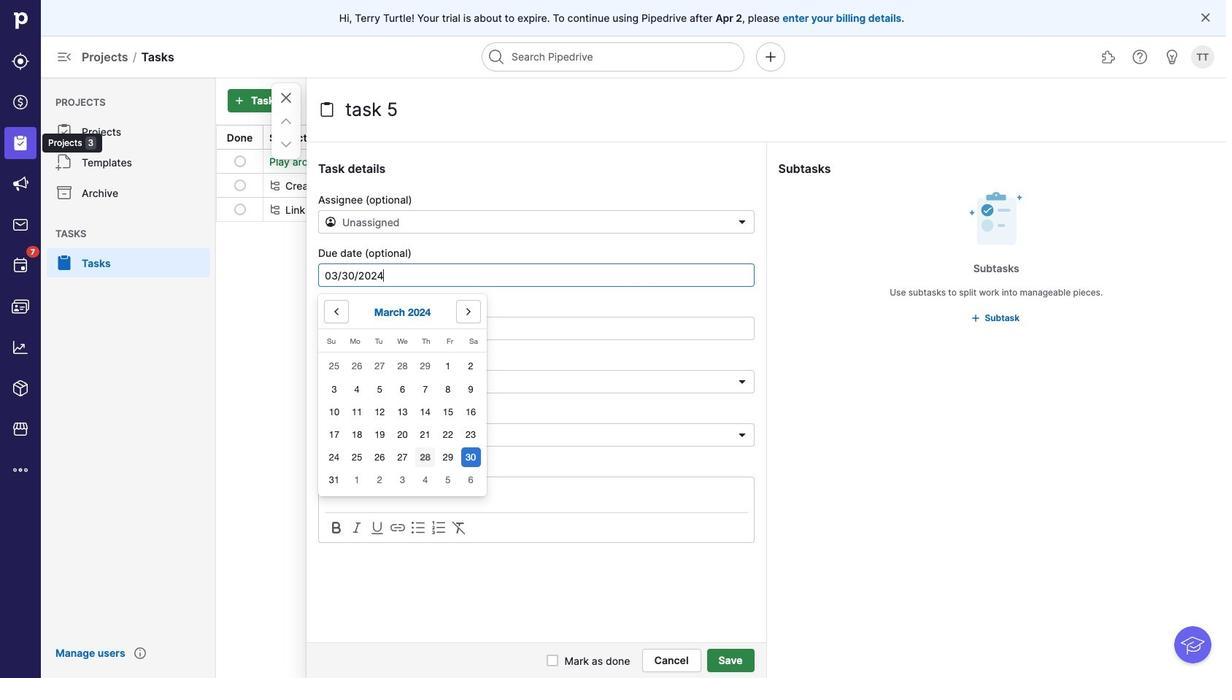 Task type: vqa. For each thing, say whether or not it's contained in the screenshot.
day-11 option on the left bottom
yes



Task type: locate. For each thing, give the bounding box(es) containing it.
day-19 option
[[370, 425, 390, 445]]

month-2024-03 list box
[[323, 355, 482, 492]]

None text field
[[318, 317, 754, 340]]

day-6 option
[[393, 379, 413, 399], [461, 470, 481, 490]]

1 vertical spatial day-26 option
[[370, 448, 390, 467]]

1 vertical spatial day-29 option
[[438, 448, 458, 467]]

grid
[[216, 124, 1226, 222]]

day-26 option
[[347, 356, 367, 376], [370, 448, 390, 467]]

day-26 option up day-11 option
[[347, 356, 367, 376]]

1 horizontal spatial color secondary image
[[409, 519, 427, 536]]

day-4 option down day-21 option
[[415, 470, 435, 490]]

0 horizontal spatial day-3 option
[[324, 379, 344, 399]]

leads image
[[12, 53, 29, 70]]

0 vertical spatial day-4 option
[[347, 379, 367, 399]]

2 row from the top
[[217, 173, 1226, 197]]

0 vertical spatial day-27 option
[[370, 356, 390, 376]]

1 horizontal spatial day-25 option
[[347, 448, 367, 467]]

day-1 option
[[438, 356, 458, 376], [347, 470, 367, 490]]

0 vertical spatial day-29 option
[[415, 356, 435, 376]]

day-2 option
[[461, 356, 481, 376], [370, 470, 390, 490]]

row
[[217, 150, 1226, 173], [217, 173, 1226, 197], [217, 197, 1226, 221]]

color secondary image
[[269, 180, 281, 191], [269, 204, 281, 215], [328, 519, 345, 536], [348, 519, 366, 536], [389, 519, 407, 536], [450, 519, 468, 536]]

0 vertical spatial day-26 option
[[347, 356, 367, 376]]

day-27 option up day-12 option
[[370, 356, 390, 376]]

1 horizontal spatial day-4 option
[[415, 470, 435, 490]]

day-2 option down day-19 option
[[370, 470, 390, 490]]

day-6 option left day-7 option
[[393, 379, 413, 399]]

0 vertical spatial menu item
[[0, 123, 41, 164]]

day-1 option right day-31 option
[[347, 470, 367, 490]]

1 horizontal spatial day-26 option
[[370, 448, 390, 467]]

day-27 option
[[370, 356, 390, 376], [393, 448, 413, 467]]

day-30 option
[[461, 448, 481, 467]]

day-3 option
[[324, 379, 344, 399], [393, 470, 413, 490]]

1 horizontal spatial day-28 option
[[415, 448, 435, 467]]

1 vertical spatial day-3 option
[[393, 470, 413, 490]]

1 row from the top
[[217, 150, 1226, 173]]

day-25 option up day-10 option
[[324, 356, 344, 376]]

1 vertical spatial day-27 option
[[393, 448, 413, 467]]

None field
[[318, 210, 754, 234], [318, 317, 754, 340], [318, 370, 754, 393], [318, 423, 754, 447], [318, 210, 754, 234], [318, 317, 754, 340], [318, 370, 754, 393], [318, 423, 754, 447]]

day-31 option
[[324, 470, 344, 490]]

1 horizontal spatial day-5 option
[[438, 470, 458, 490]]

day-22 option
[[438, 425, 458, 445]]

0 horizontal spatial day-26 option
[[347, 356, 367, 376]]

day-25 option right day-24 option
[[347, 448, 367, 467]]

day-26 option down day-19 option
[[370, 448, 390, 467]]

Search Pipedrive field
[[482, 42, 745, 72]]

menu item
[[0, 123, 41, 164], [41, 248, 216, 277]]

day-6 option down the day-30 option
[[461, 470, 481, 490]]

sales inbox image
[[12, 216, 29, 234]]

day-25 option
[[324, 356, 344, 376], [347, 448, 367, 467]]

1 vertical spatial day-4 option
[[415, 470, 435, 490]]

menu
[[0, 0, 102, 678], [41, 77, 216, 678]]

day-3 option up day-10 option
[[324, 379, 344, 399]]

day-28 option down day-21 option
[[415, 448, 435, 467]]

0 vertical spatial day-25 option
[[324, 356, 344, 376]]

1 horizontal spatial day-2 option
[[461, 356, 481, 376]]

day-2 option up the day-9 option
[[461, 356, 481, 376]]

color undefined image
[[55, 123, 73, 140], [55, 153, 73, 171], [55, 184, 73, 201], [55, 254, 73, 272], [12, 257, 29, 274]]

day-28 option up day-13 option
[[393, 356, 413, 376]]

color link image
[[970, 312, 982, 324]]

day-12 option
[[370, 402, 390, 422]]

1 vertical spatial day-1 option
[[347, 470, 367, 490]]

day-5 option
[[370, 379, 390, 399], [438, 470, 458, 490]]

1 vertical spatial day-28 option
[[415, 448, 435, 467]]

day-28 option
[[393, 356, 413, 376], [415, 448, 435, 467]]

color primary image
[[277, 89, 295, 107], [277, 112, 295, 130], [829, 131, 841, 143], [234, 180, 246, 191], [234, 204, 246, 215], [325, 216, 336, 228], [736, 216, 748, 228], [328, 306, 345, 318], [736, 429, 748, 441], [547, 655, 559, 666]]

info image
[[134, 647, 146, 659]]

0 vertical spatial day-1 option
[[438, 356, 458, 376]]

0 horizontal spatial color secondary image
[[369, 519, 386, 536]]

day-3 option down day-20 option
[[393, 470, 413, 490]]

color primary image
[[1200, 12, 1212, 23], [318, 101, 336, 118], [277, 136, 295, 153], [234, 155, 246, 167], [460, 306, 477, 318], [736, 376, 748, 388]]

Task field
[[342, 95, 568, 124]]

day-4 option up day-11 option
[[347, 379, 367, 399]]

0 horizontal spatial day-6 option
[[393, 379, 413, 399]]

0 vertical spatial day-2 option
[[461, 356, 481, 376]]

day-15 option
[[438, 402, 458, 422]]

0 horizontal spatial day-5 option
[[370, 379, 390, 399]]

marketplace image
[[12, 420, 29, 438]]

3 color secondary image from the left
[[430, 519, 447, 536]]

day-29 option up day-7 option
[[415, 356, 435, 376]]

3 row from the top
[[217, 197, 1226, 221]]

day-5 option up day-12 option
[[370, 379, 390, 399]]

deals image
[[12, 93, 29, 111]]

1 vertical spatial menu item
[[41, 248, 216, 277]]

day-11 option
[[347, 402, 367, 422]]

color secondary image
[[369, 519, 386, 536], [409, 519, 427, 536], [430, 519, 447, 536]]

1 vertical spatial day-25 option
[[347, 448, 367, 467]]

day-5 option down day-22 option
[[438, 470, 458, 490]]

day-21 option
[[415, 425, 435, 445]]

0 horizontal spatial day-4 option
[[347, 379, 367, 399]]

0 horizontal spatial day-25 option
[[324, 356, 344, 376]]

day-27 option down day-20 option
[[393, 448, 413, 467]]

day-16 option
[[461, 402, 481, 422]]

day-29 option down day-22 option
[[438, 448, 458, 467]]

0 horizontal spatial day-2 option
[[370, 470, 390, 490]]

1 horizontal spatial day-6 option
[[461, 470, 481, 490]]

2 horizontal spatial color secondary image
[[430, 519, 447, 536]]

day-1 option up day-8 option
[[438, 356, 458, 376]]

0 vertical spatial day-28 option
[[393, 356, 413, 376]]

1 color secondary image from the left
[[369, 519, 386, 536]]

day-24 option
[[324, 448, 344, 467]]

color primary image inside row
[[234, 155, 246, 167]]

day-29 option
[[415, 356, 435, 376], [438, 448, 458, 467]]

day-4 option
[[347, 379, 367, 399], [415, 470, 435, 490]]

1 horizontal spatial day-27 option
[[393, 448, 413, 467]]

0 horizontal spatial day-28 option
[[393, 356, 413, 376]]



Task type: describe. For each thing, give the bounding box(es) containing it.
0 vertical spatial day-3 option
[[324, 379, 344, 399]]

0 horizontal spatial day-27 option
[[370, 356, 390, 376]]

1 vertical spatial day-6 option
[[461, 470, 481, 490]]

0 vertical spatial day-5 option
[[370, 379, 390, 399]]

campaigns image
[[12, 175, 29, 193]]

1 vertical spatial day-2 option
[[370, 470, 390, 490]]

home image
[[9, 9, 31, 31]]

day-23 option
[[461, 425, 481, 445]]

quick add image
[[762, 48, 780, 66]]

1 horizontal spatial day-3 option
[[393, 470, 413, 490]]

color primary inverted image
[[231, 95, 248, 107]]

day-13 option
[[393, 402, 413, 422]]

1 horizontal spatial day-1 option
[[438, 356, 458, 376]]

day-20 option
[[393, 425, 413, 445]]

day-18 option
[[347, 425, 367, 445]]

day-8 option
[[438, 379, 458, 399]]

Set due date text field
[[318, 264, 754, 287]]

quick help image
[[1131, 48, 1149, 66]]

products image
[[12, 380, 29, 397]]

1 horizontal spatial day-29 option
[[438, 448, 458, 467]]

0 vertical spatial day-6 option
[[393, 379, 413, 399]]

contacts image
[[12, 298, 29, 315]]

0 horizontal spatial day-1 option
[[347, 470, 367, 490]]

more image
[[12, 461, 29, 479]]

day-14 option
[[415, 402, 435, 422]]

sales assistant image
[[1163, 48, 1181, 66]]

projects image
[[12, 134, 29, 152]]

knowledge center bot, also known as kc bot is an onboarding assistant that allows you to see the list of onboarding items in one place for quick and easy reference. this improves your in-app experience. image
[[1175, 626, 1212, 663]]

2 color secondary image from the left
[[409, 519, 427, 536]]

menu toggle image
[[55, 48, 73, 66]]

day-10 option
[[324, 402, 344, 422]]

day-17 option
[[324, 425, 344, 445]]

day-9 option
[[461, 379, 481, 399]]

insights image
[[12, 339, 29, 356]]

0 horizontal spatial day-29 option
[[415, 356, 435, 376]]

1 vertical spatial day-5 option
[[438, 470, 458, 490]]

day-7 option
[[415, 379, 435, 399]]



